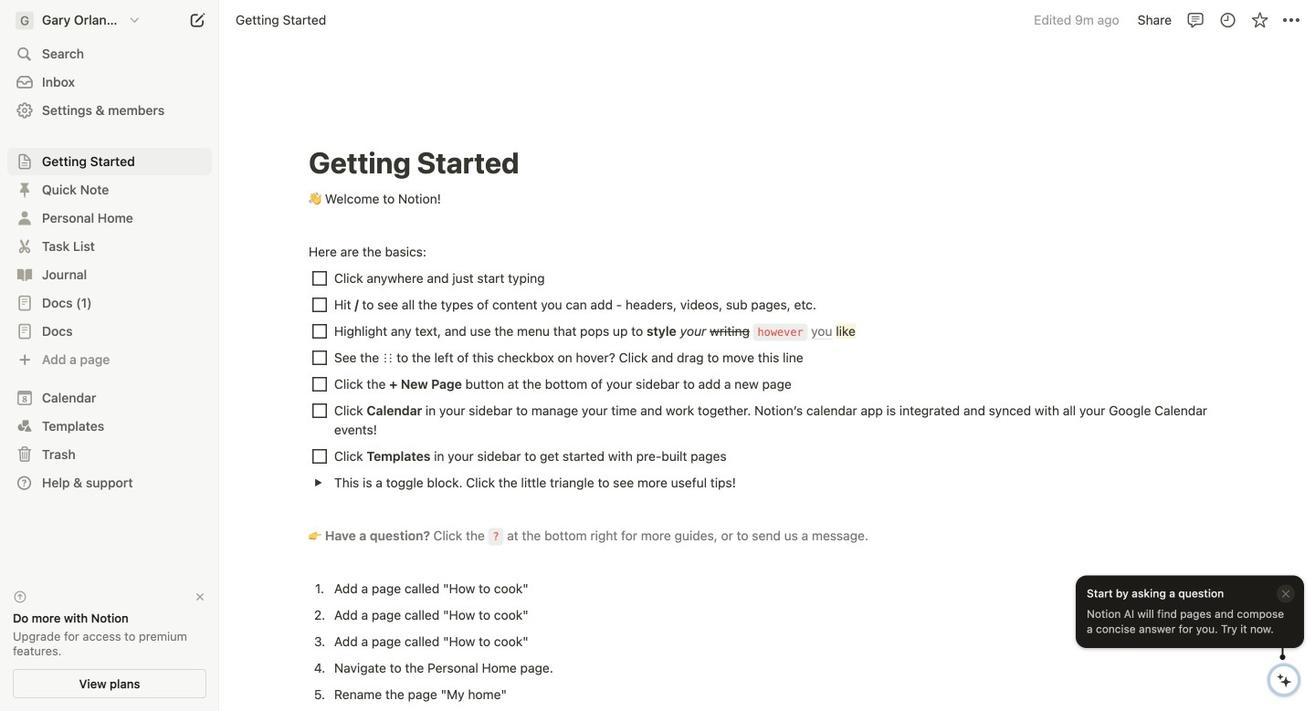 Task type: vqa. For each thing, say whether or not it's contained in the screenshot.
🥑 icon
no



Task type: describe. For each thing, give the bounding box(es) containing it.
close tooltip image
[[1280, 588, 1291, 600]]

comments image
[[1187, 11, 1205, 29]]

1 open image from the top
[[19, 156, 30, 167]]



Task type: locate. For each thing, give the bounding box(es) containing it.
updates image
[[1219, 11, 1237, 29]]

👋 image
[[309, 191, 321, 208]]

2 open image from the top
[[19, 269, 30, 280]]

👉 image
[[309, 528, 321, 545]]

1 vertical spatial open image
[[19, 269, 30, 280]]

open image
[[19, 156, 30, 167], [19, 269, 30, 280], [19, 298, 30, 309]]

dismiss image
[[194, 591, 206, 604]]

2 vertical spatial open image
[[19, 298, 30, 309]]

0 vertical spatial open image
[[19, 156, 30, 167]]

new page image
[[186, 9, 208, 31]]

3 open image from the top
[[19, 298, 30, 309]]

g image
[[16, 11, 34, 30]]

favorite image
[[1251, 11, 1269, 29]]

open image
[[19, 184, 30, 195], [19, 213, 30, 224], [19, 241, 30, 252], [19, 326, 30, 337], [314, 479, 323, 487]]



